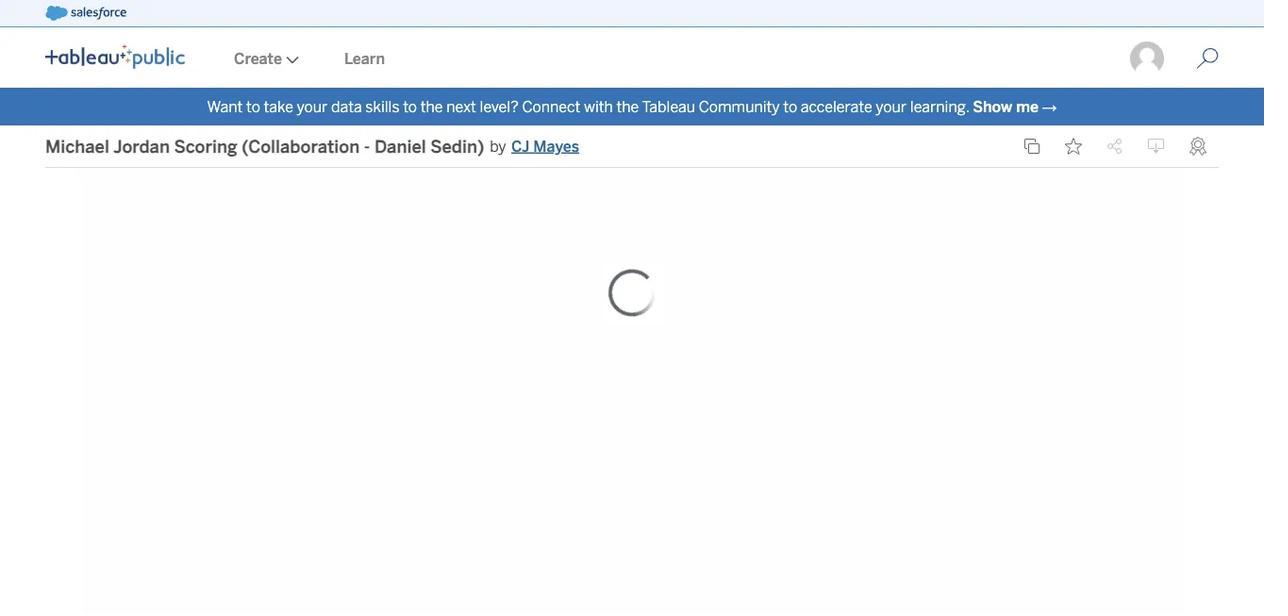 Task type: vqa. For each thing, say whether or not it's contained in the screenshot.
Community
yes



Task type: locate. For each thing, give the bounding box(es) containing it.
2 to from the left
[[403, 98, 417, 116]]

0 horizontal spatial your
[[297, 98, 328, 116]]

→
[[1043, 98, 1058, 116]]

michael jordan scoring (collaboration - daniel sedin) by cj mayes
[[45, 136, 580, 156]]

your
[[297, 98, 328, 116], [876, 98, 907, 116]]

0 horizontal spatial to
[[246, 98, 260, 116]]

(collaboration
[[242, 136, 360, 156]]

to left the accelerate
[[784, 98, 798, 116]]

the left the next
[[421, 98, 443, 116]]

skills
[[366, 98, 400, 116]]

show
[[973, 98, 1013, 116]]

jordan
[[113, 136, 170, 156]]

by
[[490, 137, 507, 155]]

take
[[264, 98, 293, 116]]

2 horizontal spatial to
[[784, 98, 798, 116]]

community
[[699, 98, 780, 116]]

your left learning.
[[876, 98, 907, 116]]

your right take
[[297, 98, 328, 116]]

the
[[421, 98, 443, 116], [617, 98, 639, 116]]

0 horizontal spatial the
[[421, 98, 443, 116]]

cj
[[512, 137, 530, 155]]

accelerate
[[801, 98, 873, 116]]

to right 'skills'
[[403, 98, 417, 116]]

1 horizontal spatial your
[[876, 98, 907, 116]]

1 horizontal spatial the
[[617, 98, 639, 116]]

make a copy image
[[1024, 138, 1041, 155]]

the right with
[[617, 98, 639, 116]]

1 horizontal spatial to
[[403, 98, 417, 116]]

to
[[246, 98, 260, 116], [403, 98, 417, 116], [784, 98, 798, 116]]

to left take
[[246, 98, 260, 116]]

want to take your data skills to the next level? connect with the tableau community to accelerate your learning. show me →
[[207, 98, 1058, 116]]

mayes
[[534, 137, 580, 155]]

1 your from the left
[[297, 98, 328, 116]]

create button
[[211, 29, 322, 88]]

cj mayes link
[[512, 135, 580, 158]]

me
[[1017, 98, 1039, 116]]



Task type: describe. For each thing, give the bounding box(es) containing it.
level?
[[480, 98, 519, 116]]

learn
[[345, 50, 385, 67]]

-
[[364, 136, 370, 156]]

go to search image
[[1174, 47, 1242, 70]]

nominate for viz of the day image
[[1190, 137, 1207, 156]]

daniel
[[375, 136, 426, 156]]

michael
[[45, 136, 109, 156]]

want
[[207, 98, 243, 116]]

salesforce logo image
[[45, 6, 126, 21]]

sedin)
[[431, 136, 484, 156]]

2 your from the left
[[876, 98, 907, 116]]

logo image
[[45, 44, 185, 69]]

tara.schultz image
[[1129, 40, 1167, 77]]

scoring
[[174, 136, 238, 156]]

create
[[234, 50, 282, 67]]

next
[[447, 98, 477, 116]]

learn link
[[322, 29, 408, 88]]

2 the from the left
[[617, 98, 639, 116]]

1 the from the left
[[421, 98, 443, 116]]

learning.
[[911, 98, 970, 116]]

data
[[331, 98, 362, 116]]

connect
[[522, 98, 581, 116]]

favorite button image
[[1066, 138, 1083, 155]]

3 to from the left
[[784, 98, 798, 116]]

1 to from the left
[[246, 98, 260, 116]]

show me link
[[973, 98, 1039, 116]]

tableau
[[642, 98, 696, 116]]

with
[[584, 98, 613, 116]]



